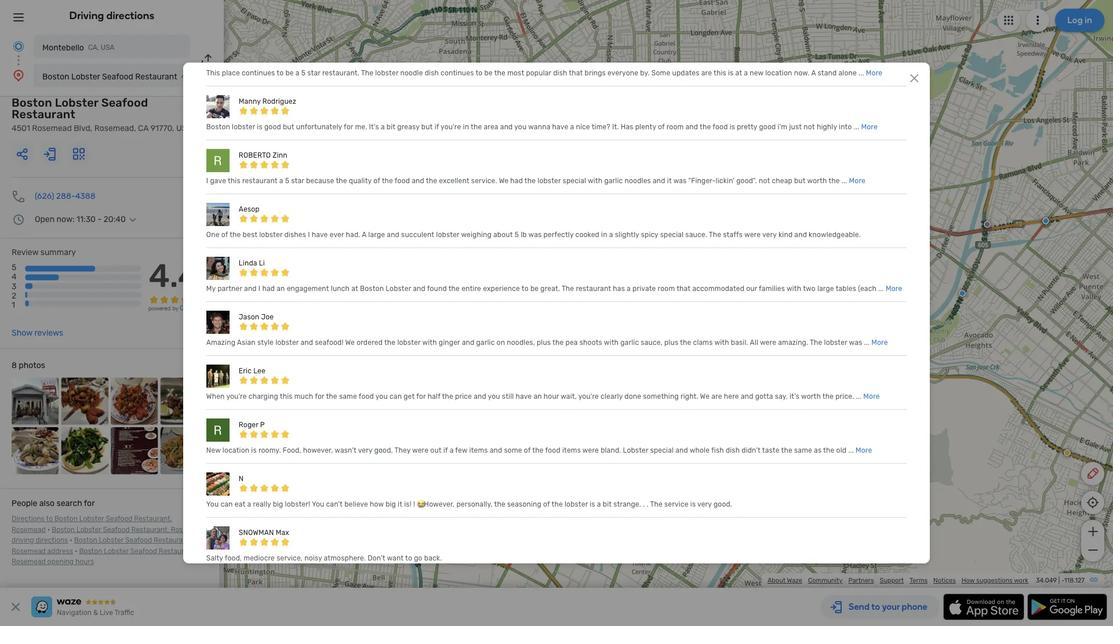 Task type: describe. For each thing, give the bounding box(es) containing it.
food left get
[[359, 393, 374, 401]]

image 1 of boston lobster seafood restaurant, rosemead image
[[12, 378, 59, 425]]

gotta
[[755, 393, 773, 401]]

to left go
[[405, 554, 412, 562]]

1 horizontal spatial dish
[[553, 69, 567, 77]]

the right restaurant.
[[361, 69, 373, 77]]

restaurant, for boston lobster seafood restaurant, rosemead driving directions
[[131, 526, 169, 534]]

lickin'
[[716, 177, 735, 185]]

notices
[[934, 577, 956, 585]]

20:40
[[104, 215, 126, 224]]

2 horizontal spatial you
[[514, 123, 527, 131]]

opening
[[47, 558, 74, 566]]

a left nice
[[570, 123, 574, 131]]

and right noodles
[[653, 177, 665, 185]]

a left few
[[450, 446, 454, 455]]

0 vertical spatial worth
[[807, 177, 827, 185]]

wait,
[[561, 393, 577, 401]]

boston for boston lobster seafood restaurant, rosemead opening hours
[[79, 547, 102, 555]]

2 . from the left
[[647, 500, 649, 508]]

to right experience on the top left of the page
[[522, 285, 529, 293]]

about
[[768, 577, 786, 585]]

4
[[12, 272, 17, 282]]

entire
[[462, 285, 481, 293]]

one
[[206, 231, 220, 239]]

sauce.
[[686, 231, 707, 239]]

rosemead for boston lobster seafood restaurant, rosemead address
[[12, 547, 46, 555]]

amazing.
[[778, 339, 808, 347]]

and right kind
[[795, 231, 807, 239]]

my partner and i had an engagement lunch at boston lobster and found the entire experience to be great. the restaurant has a private room that accommodated our families with two large tables (each ... more
[[206, 285, 902, 293]]

a down zinn
[[279, 177, 283, 185]]

roger
[[239, 421, 258, 429]]

1 vertical spatial in
[[601, 231, 607, 239]]

service
[[665, 500, 689, 508]]

two
[[803, 285, 816, 293]]

the right "cheap" on the top right of the page
[[829, 177, 840, 185]]

1 . from the left
[[643, 500, 645, 508]]

2
[[12, 291, 16, 300]]

to left most
[[476, 69, 483, 77]]

boston lobster seafood restaurant, rosemead address link
[[12, 536, 192, 555]]

snowman max
[[239, 529, 289, 537]]

more right the price.
[[864, 393, 880, 401]]

the left clams
[[680, 339, 691, 347]]

is down manny rodriguez
[[257, 123, 263, 131]]

seasoning
[[507, 500, 542, 508]]

however,
[[303, 446, 333, 455]]

1 horizontal spatial star
[[307, 69, 321, 77]]

1 vertical spatial -
[[1062, 577, 1065, 585]]

very for one of the best lobster dishes i have ever had. a large and succulent lobster weighing about 5 lb was perfectly cooked in a slightly spicy special sauce. the staffs were very kind and knowledgeable.
[[763, 231, 777, 239]]

image 4 of boston lobster seafood restaurant, rosemead image
[[160, 378, 208, 425]]

traffic
[[115, 609, 134, 617]]

0 vertical spatial in
[[463, 123, 469, 131]]

0 horizontal spatial an
[[277, 285, 285, 293]]

open
[[35, 215, 55, 224]]

garlic left on
[[476, 339, 495, 347]]

and left whole
[[676, 446, 688, 455]]

and right plenty
[[686, 123, 698, 131]]

2 vertical spatial this
[[280, 393, 293, 401]]

image 7 of boston lobster seafood restaurant, rosemead image
[[111, 427, 158, 475]]

excellent
[[439, 177, 470, 185]]

0 horizontal spatial if
[[435, 123, 439, 131]]

call image
[[12, 189, 26, 203]]

😭however,
[[417, 500, 455, 508]]

boston for boston lobster is good but unfortunately for me. it's a bit greasy but if you're in the area and you wanna have a nice time? it. has plenty of room and the food is pretty good i'm just not highly into ... more
[[206, 123, 230, 131]]

location image
[[12, 68, 26, 82]]

the right as at the bottom of the page
[[823, 446, 835, 455]]

0 horizontal spatial you're
[[226, 393, 247, 401]]

0 vertical spatial not
[[804, 123, 815, 131]]

waze
[[787, 577, 803, 585]]

is left pretty
[[730, 123, 735, 131]]

the right quality
[[382, 177, 393, 185]]

... right the alone
[[859, 69, 864, 77]]

restaurant for boston lobster seafood restaurant 4501 rosemead blvd, rosemead, ca 91770, usa
[[12, 108, 75, 121]]

more right the alone
[[866, 69, 883, 77]]

jason joe
[[239, 313, 274, 321]]

1 vertical spatial star
[[291, 177, 304, 185]]

boston for boston lobster seafood restaurant 4501 rosemead blvd, rosemead, ca 91770, usa
[[12, 96, 52, 110]]

0 horizontal spatial but
[[283, 123, 294, 131]]

zoom in image
[[1086, 525, 1100, 539]]

directions to boston lobster seafood restaurant, rosemead link
[[12, 515, 172, 534]]

boston for boston lobster seafood restaurant, rosemead address
[[74, 536, 97, 545]]

1 vertical spatial bit
[[603, 500, 612, 508]]

lobster left found
[[386, 285, 411, 293]]

about
[[493, 231, 513, 239]]

the left staffs
[[709, 231, 721, 239]]

more right into
[[861, 123, 878, 131]]

of right some
[[524, 446, 531, 455]]

were right 'all'
[[760, 339, 777, 347]]

some
[[504, 446, 522, 455]]

0 vertical spatial special
[[563, 177, 586, 185]]

of right quality
[[374, 177, 380, 185]]

1 horizontal spatial same
[[794, 446, 812, 455]]

all
[[750, 339, 759, 347]]

area
[[484, 123, 499, 131]]

the right the amazing.
[[810, 339, 822, 347]]

with left 'basil.' on the right of the page
[[715, 339, 729, 347]]

a left slightly
[[609, 231, 613, 239]]

seafood for boston lobster seafood restaurant
[[102, 72, 133, 81]]

image 3 of boston lobster seafood restaurant, rosemead image
[[111, 378, 158, 425]]

boston inside directions to boston lobster seafood restaurant, rosemead
[[55, 515, 78, 523]]

the right ordered
[[384, 339, 396, 347]]

show reviews
[[12, 328, 63, 338]]

0 horizontal spatial a
[[362, 231, 367, 239]]

rosemead inside the boston lobster seafood restaurant 4501 rosemead blvd, rosemead, ca 91770, usa
[[32, 124, 72, 133]]

and left "seafood!"
[[301, 339, 313, 347]]

lobster left "strange." at the bottom right
[[565, 500, 588, 508]]

5 down zinn
[[285, 177, 289, 185]]

8 photos
[[12, 361, 45, 370]]

2 horizontal spatial you're
[[579, 393, 599, 401]]

zinn
[[273, 151, 287, 159]]

engagement
[[287, 285, 329, 293]]

ginger
[[439, 339, 460, 347]]

best
[[243, 231, 258, 239]]

(626) 288-4388
[[35, 191, 95, 201]]

1 horizontal spatial be
[[484, 69, 493, 77]]

5 4 3 2 1
[[12, 263, 17, 310]]

garlic left sauce,
[[621, 339, 639, 347]]

terms
[[910, 577, 928, 585]]

a left new
[[744, 69, 748, 77]]

is!
[[404, 500, 412, 508]]

... right the price.
[[856, 393, 862, 401]]

zoom out image
[[1086, 543, 1100, 557]]

4388
[[75, 191, 95, 201]]

lobster right bland.
[[623, 446, 649, 455]]

usa inside the boston lobster seafood restaurant 4501 rosemead blvd, rosemead, ca 91770, usa
[[176, 124, 192, 133]]

more right '(each'
[[886, 285, 902, 293]]

they
[[395, 446, 411, 455]]

1 vertical spatial have
[[312, 231, 328, 239]]

boston lobster seafood restaurant, rosemead driving directions link
[[12, 526, 205, 545]]

old
[[837, 446, 847, 455]]

lobster down manny
[[232, 123, 255, 131]]

i'm
[[778, 123, 788, 131]]

and right partner
[[244, 285, 257, 293]]

0 horizontal spatial dish
[[425, 69, 439, 77]]

for left the me.
[[344, 123, 353, 131]]

lobster inside button
[[71, 72, 100, 81]]

pretty
[[737, 123, 758, 131]]

very for you can eat a really big lobster! you can't believe how big it is! ! 😭however, personally, the seasoning of the lobster is a bit strange. . . the service is very good.
[[698, 500, 712, 508]]

into
[[839, 123, 852, 131]]

atmosphere.
[[324, 554, 366, 562]]

and right area
[[500, 123, 513, 131]]

it's
[[369, 123, 379, 131]]

ordered
[[357, 339, 383, 347]]

a right eat
[[247, 500, 251, 508]]

were right staffs
[[745, 231, 761, 239]]

2 horizontal spatial dish
[[726, 446, 740, 455]]

cheap
[[772, 177, 793, 185]]

manny
[[239, 97, 261, 105]]

0 vertical spatial good.
[[374, 446, 393, 455]]

restaurant for boston lobster seafood restaurant
[[135, 72, 177, 81]]

and left excellent
[[412, 177, 424, 185]]

(626)
[[35, 191, 54, 201]]

the right great.
[[562, 285, 574, 293]]

the right service.
[[525, 177, 536, 185]]

0 horizontal spatial restaurant
[[242, 177, 278, 185]]

for right get
[[417, 393, 426, 401]]

1 vertical spatial this
[[228, 177, 241, 185]]

0 horizontal spatial that
[[569, 69, 583, 77]]

families
[[759, 285, 785, 293]]

0 vertical spatial a
[[811, 69, 816, 77]]

brings
[[585, 69, 606, 77]]

0 horizontal spatial at
[[352, 285, 358, 293]]

garlic left noodles
[[604, 177, 623, 185]]

with left noodles
[[588, 177, 603, 185]]

food right quality
[[395, 177, 410, 185]]

2 vertical spatial was
[[849, 339, 862, 347]]

with right shoots
[[604, 339, 619, 347]]

2 continues from the left
[[441, 69, 474, 77]]

the left seasoning
[[494, 500, 506, 508]]

suggestions
[[977, 577, 1013, 585]]

1 horizontal spatial was
[[674, 177, 687, 185]]

0 vertical spatial i
[[206, 177, 208, 185]]

0 horizontal spatial -
[[98, 215, 102, 224]]

and left succulent
[[387, 231, 400, 239]]

2 horizontal spatial be
[[531, 285, 539, 293]]

food,
[[283, 446, 301, 455]]

1 horizontal spatial it
[[667, 177, 672, 185]]

noisy
[[305, 554, 322, 562]]

the left excellent
[[426, 177, 437, 185]]

nice
[[576, 123, 590, 131]]

0 vertical spatial same
[[339, 393, 357, 401]]

0 vertical spatial directions
[[106, 9, 154, 22]]

restaurant, for boston lobster seafood restaurant, rosemead address
[[154, 536, 192, 545]]

snowman
[[239, 529, 274, 537]]

rosemead inside directions to boston lobster seafood restaurant, rosemead
[[12, 526, 46, 534]]

cooked
[[576, 231, 600, 239]]

food right some
[[545, 446, 561, 455]]

the left 'service'
[[650, 500, 663, 508]]

is left new
[[728, 69, 734, 77]]

of right one
[[221, 231, 228, 239]]

seafood for boston lobster seafood restaurant, rosemead opening hours
[[130, 547, 157, 555]]

is left "strange." at the bottom right
[[590, 500, 595, 508]]

1 vertical spatial are
[[712, 393, 722, 401]]

5 left restaurant.
[[301, 69, 306, 77]]

lobster inside the boston lobster seafood restaurant 4501 rosemead blvd, rosemead, ca 91770, usa
[[55, 96, 99, 110]]

boston for boston lobster seafood restaurant
[[42, 72, 69, 81]]

0 vertical spatial large
[[368, 231, 385, 239]]

2 horizontal spatial but
[[794, 177, 806, 185]]

image 8 of boston lobster seafood restaurant, rosemead image
[[160, 427, 208, 475]]

and right price
[[474, 393, 486, 401]]

is right 'service'
[[691, 500, 696, 508]]

with left ginger
[[422, 339, 437, 347]]

blvd,
[[74, 124, 92, 133]]

0 vertical spatial had
[[510, 177, 523, 185]]

a right has on the top right of page
[[627, 285, 631, 293]]

great.
[[541, 285, 560, 293]]

1 horizontal spatial but
[[421, 123, 433, 131]]

current location image
[[12, 39, 26, 53]]

my
[[206, 285, 216, 293]]

wasn't
[[335, 446, 357, 455]]

lobster down "boston lobster is good but unfortunately for me. it's a bit greasy but if you're in the area and you wanna have a nice time? it. has plenty of room and the food is pretty good i'm just not highly into ... more" on the top
[[538, 177, 561, 185]]

0 horizontal spatial can
[[221, 500, 233, 508]]

this
[[206, 69, 220, 77]]

lobster left weighing
[[436, 231, 460, 239]]

0 horizontal spatial not
[[759, 177, 770, 185]]

out
[[430, 446, 442, 455]]

... down '(each'
[[864, 339, 870, 347]]

1 vertical spatial room
[[658, 285, 675, 293]]

lobster left noodle on the left top of page
[[375, 69, 399, 77]]

lobster inside 'boston lobster seafood restaurant, rosemead driving directions'
[[77, 526, 101, 534]]

more right old
[[856, 446, 872, 455]]

288-
[[56, 191, 75, 201]]

about waze community partners support terms notices how suggestions work
[[768, 577, 1029, 585]]

didn't
[[742, 446, 761, 455]]

x image
[[908, 71, 921, 85]]

the left area
[[471, 123, 482, 131]]

popular
[[526, 69, 552, 77]]

support link
[[880, 577, 904, 585]]

0 vertical spatial can
[[390, 393, 402, 401]]

0 vertical spatial room
[[667, 123, 684, 131]]

2 vertical spatial special
[[650, 446, 674, 455]]

reviews
[[34, 328, 63, 338]]

... right into
[[854, 123, 860, 131]]

|
[[1059, 577, 1060, 585]]

lobster right style
[[276, 339, 299, 347]]

max
[[276, 529, 289, 537]]

... down into
[[842, 177, 847, 185]]

open now: 11:30 - 20:40
[[35, 215, 126, 224]]

0 horizontal spatial had
[[262, 285, 275, 293]]

2 vertical spatial i
[[259, 285, 261, 293]]

1 you from the left
[[206, 500, 219, 508]]

roomy.
[[259, 446, 281, 455]]

food left pretty
[[713, 123, 728, 131]]

people
[[12, 499, 37, 508]]

2 big from the left
[[386, 500, 396, 508]]

terms link
[[910, 577, 928, 585]]

the left most
[[494, 69, 506, 77]]

0 horizontal spatial be
[[286, 69, 294, 77]]

were left out
[[412, 446, 429, 455]]

on
[[497, 339, 505, 347]]

1 horizontal spatial an
[[534, 393, 542, 401]]

more down into
[[849, 177, 866, 185]]

1 horizontal spatial that
[[677, 285, 691, 293]]

p
[[260, 421, 265, 429]]



Task type: locate. For each thing, give the bounding box(es) containing it.
restaurant, inside 'boston lobster seafood restaurant, rosemead driving directions'
[[131, 526, 169, 534]]

linda
[[239, 259, 257, 267]]

clock image
[[12, 213, 26, 226]]

1 horizontal spatial have
[[516, 393, 532, 401]]

right.
[[681, 393, 699, 401]]

2 plus from the left
[[665, 339, 679, 347]]

room right private
[[658, 285, 675, 293]]

seafood up the boston lobster seafood restaurant 4501 rosemead blvd, rosemead, ca 91770, usa
[[102, 72, 133, 81]]

5
[[301, 69, 306, 77], [285, 177, 289, 185], [515, 231, 519, 239], [12, 263, 16, 272]]

boston lobster seafood restaurant, rosemead opening hours
[[12, 547, 197, 566]]

lobster right the amazing.
[[824, 339, 848, 347]]

the right half
[[442, 393, 453, 401]]

of right seasoning
[[543, 500, 550, 508]]

service,
[[277, 554, 303, 562]]

rodriguez
[[263, 97, 296, 105]]

plenty
[[635, 123, 656, 131]]

me.
[[355, 123, 367, 131]]

joe
[[261, 313, 274, 321]]

we right right.
[[700, 393, 710, 401]]

1 vertical spatial location
[[223, 446, 249, 455]]

seafood inside boston lobster seafood restaurant, rosemead address
[[125, 536, 152, 545]]

0 vertical spatial an
[[277, 285, 285, 293]]

but right "cheap" on the top right of the page
[[794, 177, 806, 185]]

1 vertical spatial a
[[362, 231, 367, 239]]

1 horizontal spatial location
[[766, 69, 792, 77]]

and right here
[[741, 393, 754, 401]]

seafood for boston lobster seafood restaurant, rosemead address
[[125, 536, 152, 545]]

have right still
[[516, 393, 532, 401]]

boston inside button
[[42, 72, 69, 81]]

seafood for boston lobster seafood restaurant 4501 rosemead blvd, rosemead, ca 91770, usa
[[101, 96, 148, 110]]

seafood inside 'boston lobster seafood restaurant, rosemead driving directions'
[[103, 526, 130, 534]]

1 horizontal spatial bit
[[603, 500, 612, 508]]

boston for boston lobster seafood restaurant, rosemead driving directions
[[52, 526, 75, 534]]

lobster up blvd,
[[55, 96, 99, 110]]

special
[[563, 177, 586, 185], [660, 231, 684, 239], [650, 446, 674, 455]]

you
[[514, 123, 527, 131], [376, 393, 388, 401], [488, 393, 500, 401]]

restaurant, inside boston lobster seafood restaurant, rosemead opening hours
[[159, 547, 197, 555]]

as
[[814, 446, 822, 455]]

you're right wait,
[[579, 393, 599, 401]]

rosemead inside boston lobster seafood restaurant, rosemead opening hours
[[12, 558, 46, 566]]

0 horizontal spatial plus
[[537, 339, 551, 347]]

are
[[701, 69, 712, 77], [712, 393, 722, 401]]

good. right 'service'
[[714, 500, 732, 508]]

1 plus from the left
[[537, 339, 551, 347]]

at left new
[[736, 69, 742, 77]]

1 vertical spatial worth
[[801, 393, 821, 401]]

the left the pea
[[553, 339, 564, 347]]

seafood inside the boston lobster seafood restaurant 4501 rosemead blvd, rosemead, ca 91770, usa
[[101, 96, 148, 110]]

whole
[[690, 446, 710, 455]]

ca,
[[88, 43, 99, 52]]

chevron down image
[[126, 215, 140, 224]]

1 horizontal spatial very
[[698, 500, 712, 508]]

2 horizontal spatial we
[[700, 393, 710, 401]]

1 vertical spatial can
[[221, 500, 233, 508]]

lobster inside boston lobster seafood restaurant, rosemead address
[[99, 536, 124, 545]]

1 horizontal spatial you're
[[441, 123, 461, 131]]

back.
[[424, 554, 442, 562]]

1 horizontal spatial .
[[647, 500, 649, 508]]

few
[[455, 446, 468, 455]]

boston inside boston lobster seafood restaurant, rosemead opening hours
[[79, 547, 102, 555]]

1 vertical spatial an
[[534, 393, 542, 401]]

to inside directions to boston lobster seafood restaurant, rosemead
[[46, 515, 53, 523]]

notices link
[[934, 577, 956, 585]]

boston up gave
[[206, 123, 230, 131]]

large right 'had.'
[[368, 231, 385, 239]]

lobster down 'boston lobster seafood restaurant, rosemead driving directions'
[[104, 547, 129, 555]]

restaurant up 4501
[[12, 108, 75, 121]]

restaurant, inside boston lobster seafood restaurant, rosemead address
[[154, 536, 192, 545]]

mediocre
[[244, 554, 275, 562]]

1 vertical spatial special
[[660, 231, 684, 239]]

good. left they
[[374, 446, 393, 455]]

0 vertical spatial bit
[[387, 123, 396, 131]]

was down tables
[[849, 339, 862, 347]]

1 horizontal spatial a
[[811, 69, 816, 77]]

star
[[307, 69, 321, 77], [291, 177, 304, 185]]

good".
[[737, 177, 757, 185]]

seafood up boston lobster seafood restaurant, rosemead address "link"
[[103, 526, 130, 534]]

rosemead inside boston lobster seafood restaurant, rosemead address
[[12, 547, 46, 555]]

0 vertical spatial we
[[499, 177, 509, 185]]

experience
[[483, 285, 520, 293]]

you left eat
[[206, 500, 219, 508]]

big right how
[[386, 500, 396, 508]]

stand
[[818, 69, 837, 77]]

seafood inside button
[[102, 72, 133, 81]]

1 vertical spatial large
[[818, 285, 834, 293]]

the right much
[[326, 393, 337, 401]]

usa inside montebello ca, usa
[[101, 43, 115, 52]]

plus
[[537, 339, 551, 347], [665, 339, 679, 347]]

a left "strange." at the bottom right
[[597, 500, 601, 508]]

a right "now."
[[811, 69, 816, 77]]

0 horizontal spatial large
[[368, 231, 385, 239]]

place
[[222, 69, 240, 77]]

because
[[306, 177, 334, 185]]

special down nice
[[563, 177, 586, 185]]

boston down search
[[55, 515, 78, 523]]

0 vertical spatial -
[[98, 215, 102, 224]]

2 horizontal spatial i
[[308, 231, 310, 239]]

the left quality
[[336, 177, 347, 185]]

1 horizontal spatial in
[[601, 231, 607, 239]]

private
[[633, 285, 656, 293]]

some
[[652, 69, 671, 77]]

bit left "strange." at the bottom right
[[603, 500, 612, 508]]

seafood inside boston lobster seafood restaurant, rosemead opening hours
[[130, 547, 157, 555]]

0 horizontal spatial good.
[[374, 446, 393, 455]]

how
[[370, 500, 384, 508]]

star left restaurant.
[[307, 69, 321, 77]]

0 horizontal spatial bit
[[387, 123, 396, 131]]

the right seasoning
[[552, 500, 563, 508]]

an left engagement
[[277, 285, 285, 293]]

you can eat a really big lobster! you can't believe how big it is! ! 😭however, personally, the seasoning of the lobster is a bit strange. . . the service is very good.
[[206, 500, 732, 508]]

1 continues from the left
[[242, 69, 275, 77]]

2 good from the left
[[759, 123, 776, 131]]

0 vertical spatial are
[[701, 69, 712, 77]]

boston down directions to boston lobster seafood restaurant, rosemead
[[74, 536, 97, 545]]

that left brings
[[569, 69, 583, 77]]

restaurant inside the boston lobster seafood restaurant 4501 rosemead blvd, rosemead, ca 91770, usa
[[12, 108, 75, 121]]

much
[[294, 393, 313, 401]]

- right the |
[[1062, 577, 1065, 585]]

0 vertical spatial this
[[714, 69, 726, 77]]

dish right noodle on the left top of page
[[425, 69, 439, 77]]

the left the price.
[[823, 393, 834, 401]]

have left "ever"
[[312, 231, 328, 239]]

34.049 | -118.127
[[1036, 577, 1085, 585]]

directions inside 'boston lobster seafood restaurant, rosemead driving directions'
[[36, 536, 68, 545]]

for right search
[[84, 499, 95, 508]]

taste
[[762, 446, 780, 455]]

boston up hours at the bottom of the page
[[79, 547, 102, 555]]

usa right ca,
[[101, 43, 115, 52]]

"finger-
[[689, 177, 716, 185]]

1 horizontal spatial items
[[562, 446, 581, 455]]

with
[[588, 177, 603, 185], [787, 285, 802, 293], [422, 339, 437, 347], [604, 339, 619, 347], [715, 339, 729, 347]]

this left much
[[280, 393, 293, 401]]

dish right 'fish'
[[726, 446, 740, 455]]

boston lobster seafood restaurant, rosemead opening hours link
[[12, 547, 197, 566]]

now.
[[794, 69, 810, 77]]

boston inside 'boston lobster seafood restaurant, rosemead driving directions'
[[52, 526, 75, 534]]

1 good from the left
[[264, 123, 281, 131]]

items left bland.
[[562, 446, 581, 455]]

usa
[[101, 43, 115, 52], [176, 124, 192, 133]]

restaurant, inside directions to boston lobster seafood restaurant, rosemead
[[134, 515, 172, 523]]

you're right when
[[226, 393, 247, 401]]

say,
[[775, 393, 788, 401]]

lobster inside directions to boston lobster seafood restaurant, rosemead
[[79, 515, 104, 523]]

be
[[286, 69, 294, 77], [484, 69, 493, 77], [531, 285, 539, 293]]

directions
[[106, 9, 154, 22], [36, 536, 68, 545]]

0 horizontal spatial star
[[291, 177, 304, 185]]

image 6 of boston lobster seafood restaurant, rosemead image
[[61, 427, 108, 475]]

can left eat
[[221, 500, 233, 508]]

to up rodriguez
[[277, 69, 284, 77]]

and left found
[[413, 285, 426, 293]]

1 horizontal spatial -
[[1062, 577, 1065, 585]]

2 horizontal spatial have
[[552, 123, 568, 131]]

seafood for boston lobster seafood restaurant, rosemead driving directions
[[103, 526, 130, 534]]

0 vertical spatial star
[[307, 69, 321, 77]]

items right few
[[469, 446, 488, 455]]

image 5 of boston lobster seafood restaurant, rosemead image
[[12, 427, 59, 475]]

amazing
[[206, 339, 235, 347]]

1 horizontal spatial this
[[280, 393, 293, 401]]

0 horizontal spatial you
[[376, 393, 388, 401]]

one of the best lobster dishes i have ever had. a large and succulent lobster weighing about 5 lb was perfectly cooked in a slightly spicy special sauce. the staffs were very kind and knowledgeable.
[[206, 231, 861, 239]]

don't
[[368, 554, 385, 562]]

for right much
[[315, 393, 324, 401]]

linda li
[[239, 259, 265, 267]]

1 horizontal spatial not
[[804, 123, 815, 131]]

0 horizontal spatial was
[[529, 231, 542, 239]]

at right lunch
[[352, 285, 358, 293]]

1 horizontal spatial we
[[499, 177, 509, 185]]

more down '(each'
[[872, 339, 888, 347]]

was left "finger-
[[674, 177, 687, 185]]

boston right lunch
[[360, 285, 384, 293]]

we left ordered
[[345, 339, 355, 347]]

2 items from the left
[[562, 446, 581, 455]]

link image
[[1090, 575, 1099, 585]]

charging
[[249, 393, 278, 401]]

the left the best
[[230, 231, 241, 239]]

0 horizontal spatial good
[[264, 123, 281, 131]]

0 horizontal spatial you
[[206, 500, 219, 508]]

rosemead inside 'boston lobster seafood restaurant, rosemead driving directions'
[[171, 526, 205, 534]]

0 horizontal spatial very
[[358, 446, 373, 455]]

and
[[500, 123, 513, 131], [686, 123, 698, 131], [412, 177, 424, 185], [653, 177, 665, 185], [387, 231, 400, 239], [795, 231, 807, 239], [244, 285, 257, 293], [413, 285, 426, 293], [301, 339, 313, 347], [462, 339, 475, 347], [474, 393, 486, 401], [741, 393, 754, 401], [490, 446, 502, 455], [676, 446, 688, 455]]

i down "li"
[[259, 285, 261, 293]]

0 horizontal spatial we
[[345, 339, 355, 347]]

continues
[[242, 69, 275, 77], [441, 69, 474, 77]]

pencil image
[[1086, 467, 1100, 481]]

time?
[[592, 123, 610, 131]]

noodle
[[400, 69, 423, 77]]

driving
[[12, 536, 34, 545]]

the right some
[[532, 446, 544, 455]]

1 big from the left
[[273, 500, 283, 508]]

montebello
[[42, 43, 84, 52]]

1 vertical spatial good.
[[714, 500, 732, 508]]

1 vertical spatial usa
[[176, 124, 192, 133]]

same left as at the bottom of the page
[[794, 446, 812, 455]]

0 vertical spatial have
[[552, 123, 568, 131]]

directions up address
[[36, 536, 68, 545]]

price
[[455, 393, 472, 401]]

1 horizontal spatial you
[[312, 500, 324, 508]]

5 inside 5 4 3 2 1
[[12, 263, 16, 272]]

5 up 3
[[12, 263, 16, 272]]

0 vertical spatial usa
[[101, 43, 115, 52]]

the right found
[[449, 285, 460, 293]]

1 vertical spatial if
[[444, 446, 448, 455]]

lobster right ordered
[[397, 339, 421, 347]]

0 horizontal spatial same
[[339, 393, 357, 401]]

1 horizontal spatial good.
[[714, 500, 732, 508]]

style
[[257, 339, 274, 347]]

... right '(each'
[[879, 285, 884, 293]]

be left most
[[484, 69, 493, 77]]

boston lobster seafood restaurant, rosemead driving directions
[[12, 526, 205, 545]]

lobster inside boston lobster seafood restaurant, rosemead opening hours
[[104, 547, 129, 555]]

large
[[368, 231, 385, 239], [818, 285, 834, 293]]

restaurant, for boston lobster seafood restaurant, rosemead opening hours
[[159, 547, 197, 555]]

good
[[264, 123, 281, 131], [759, 123, 776, 131]]

- right 11:30
[[98, 215, 102, 224]]

1 vertical spatial very
[[358, 446, 373, 455]]

2 horizontal spatial was
[[849, 339, 862, 347]]

were left bland.
[[583, 446, 599, 455]]

image 2 of boston lobster seafood restaurant, rosemead image
[[61, 378, 108, 425]]

noodles
[[625, 177, 651, 185]]

1 items from the left
[[469, 446, 488, 455]]

want
[[387, 554, 404, 562]]

good down manny rodriguez
[[264, 123, 281, 131]]

rosemead for boston lobster seafood restaurant, rosemead opening hours
[[12, 558, 46, 566]]

bland.
[[601, 446, 621, 455]]

restaurant inside button
[[135, 72, 177, 81]]

1 vertical spatial same
[[794, 446, 812, 455]]

and right ginger
[[462, 339, 475, 347]]

0 horizontal spatial it
[[398, 500, 402, 508]]

new
[[206, 446, 221, 455]]

driving directions
[[69, 9, 154, 22]]

you left wanna
[[514, 123, 527, 131]]

garlic
[[604, 177, 623, 185], [476, 339, 495, 347], [621, 339, 639, 347]]

by.
[[640, 69, 650, 77]]

rosemead for boston lobster seafood restaurant, rosemead driving directions
[[171, 526, 205, 534]]

if
[[435, 123, 439, 131], [444, 446, 448, 455]]

hour
[[544, 393, 559, 401]]

photos
[[19, 361, 45, 370]]

restaurant
[[135, 72, 177, 81], [12, 108, 75, 121]]

x image
[[9, 600, 23, 614]]

1 horizontal spatial restaurant
[[576, 285, 611, 293]]

1 horizontal spatial you
[[488, 393, 500, 401]]

1 vertical spatial it
[[398, 500, 402, 508]]

lb
[[521, 231, 527, 239]]

how
[[962, 577, 975, 585]]

a
[[811, 69, 816, 77], [362, 231, 367, 239]]

boston inside the boston lobster seafood restaurant 4501 rosemead blvd, rosemead, ca 91770, usa
[[12, 96, 52, 110]]

review
[[12, 248, 38, 257]]

0 horizontal spatial location
[[223, 446, 249, 455]]

0 horizontal spatial i
[[206, 177, 208, 185]]

in left area
[[463, 123, 469, 131]]

roberto
[[239, 151, 271, 159]]

had down "li"
[[262, 285, 275, 293]]

1 horizontal spatial restaurant
[[135, 72, 177, 81]]

1 horizontal spatial if
[[444, 446, 448, 455]]

1 horizontal spatial at
[[736, 69, 742, 77]]

wanna
[[528, 123, 551, 131]]

with left two at the top
[[787, 285, 802, 293]]

lobster up 'boston lobster seafood restaurant, rosemead driving directions'
[[79, 515, 104, 523]]

1 horizontal spatial directions
[[106, 9, 154, 22]]

1 vertical spatial i
[[308, 231, 310, 239]]

1 horizontal spatial large
[[818, 285, 834, 293]]

0 horizontal spatial in
[[463, 123, 469, 131]]

seafood inside directions to boston lobster seafood restaurant, rosemead
[[106, 515, 132, 523]]

0 vertical spatial very
[[763, 231, 777, 239]]

manny rodriguez
[[239, 97, 296, 105]]

food
[[713, 123, 728, 131], [395, 177, 410, 185], [359, 393, 374, 401], [545, 446, 561, 455]]

0 vertical spatial location
[[766, 69, 792, 77]]

0 horizontal spatial directions
[[36, 536, 68, 545]]

1 horizontal spatial big
[[386, 500, 396, 508]]

0 vertical spatial at
[[736, 69, 742, 77]]

3
[[12, 281, 16, 291]]

the right the taste
[[781, 446, 793, 455]]

same right much
[[339, 393, 357, 401]]

tables
[[836, 285, 857, 293]]

and left some
[[490, 446, 502, 455]]

most
[[507, 69, 524, 77]]

2 you from the left
[[312, 500, 324, 508]]

0 horizontal spatial usa
[[101, 43, 115, 52]]

food,
[[225, 554, 242, 562]]

0 vertical spatial it
[[667, 177, 672, 185]]

boston inside boston lobster seafood restaurant, rosemead address
[[74, 536, 97, 545]]

0 vertical spatial if
[[435, 123, 439, 131]]



Task type: vqa. For each thing, say whether or not it's contained in the screenshot.
second good from the left
yes



